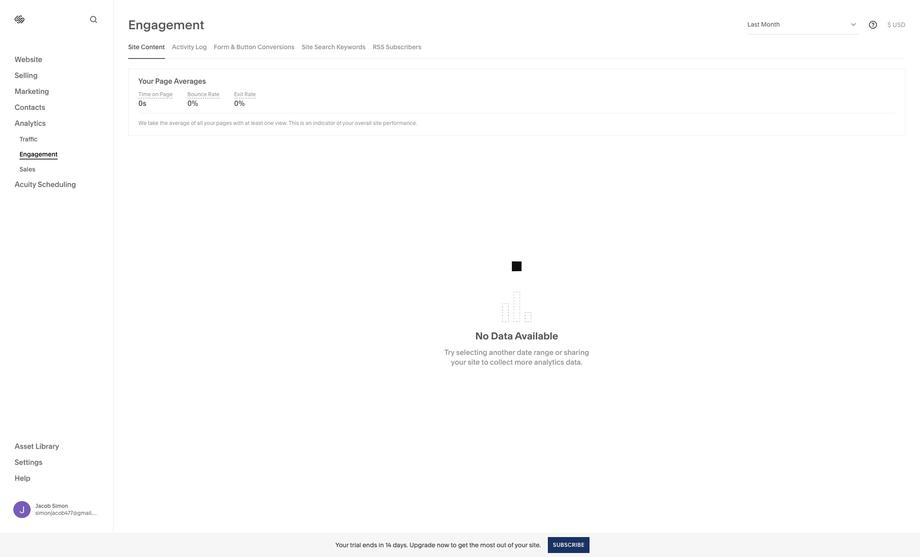 Task type: vqa. For each thing, say whether or not it's contained in the screenshot.
Add a new page to the "Main Navigation" group ICON
no



Task type: locate. For each thing, give the bounding box(es) containing it.
asset
[[15, 442, 34, 451]]

settings link
[[15, 458, 99, 468]]

0 horizontal spatial the
[[160, 120, 168, 126]]

1 0% from the left
[[187, 99, 198, 108]]

of right "indicator"
[[337, 120, 341, 126]]

site left content
[[128, 43, 140, 51]]

is
[[300, 120, 304, 126]]

0 vertical spatial the
[[160, 120, 168, 126]]

1 vertical spatial site
[[468, 358, 480, 367]]

form
[[214, 43, 229, 51]]

0 vertical spatial your
[[138, 77, 154, 86]]

time
[[138, 91, 151, 98]]

1 rate from the left
[[208, 91, 220, 98]]

engagement
[[128, 17, 204, 32], [20, 150, 58, 158]]

1 vertical spatial page
[[160, 91, 173, 98]]

no
[[476, 330, 489, 342]]

engagement inside engagement link
[[20, 150, 58, 158]]

to left get
[[451, 542, 457, 550]]

tab list containing site content
[[128, 35, 906, 59]]

an
[[306, 120, 312, 126]]

2 0% from the left
[[234, 99, 245, 108]]

2 site from the left
[[302, 43, 313, 51]]

1 site from the left
[[128, 43, 140, 51]]

month
[[761, 20, 780, 28]]

0 horizontal spatial 0%
[[187, 99, 198, 108]]

your
[[138, 77, 154, 86], [336, 542, 349, 550]]

0 horizontal spatial of
[[191, 120, 196, 126]]

range
[[534, 348, 554, 357]]

0 vertical spatial site
[[373, 120, 382, 126]]

get
[[458, 542, 468, 550]]

site inside button
[[302, 43, 313, 51]]

site
[[128, 43, 140, 51], [302, 43, 313, 51]]

rss
[[373, 43, 385, 51]]

your right all
[[204, 120, 215, 126]]

site inside 'button'
[[128, 43, 140, 51]]

0 horizontal spatial to
[[451, 542, 457, 550]]

bounce rate 0%
[[187, 91, 220, 108]]

acuity scheduling link
[[15, 180, 99, 190]]

0%
[[187, 99, 198, 108], [234, 99, 245, 108]]

your left overall
[[343, 120, 354, 126]]

available
[[515, 330, 558, 342]]

acuity scheduling
[[15, 180, 76, 189]]

activity
[[172, 43, 194, 51]]

of right out
[[508, 542, 514, 550]]

2 rate from the left
[[245, 91, 256, 98]]

1 horizontal spatial site
[[468, 358, 480, 367]]

site left search
[[302, 43, 313, 51]]

site content
[[128, 43, 165, 51]]

0 horizontal spatial site
[[128, 43, 140, 51]]

rss subscribers button
[[373, 35, 422, 59]]

rate right exit
[[245, 91, 256, 98]]

1 horizontal spatial site
[[302, 43, 313, 51]]

0% inside bounce rate 0%
[[187, 99, 198, 108]]

analytics
[[15, 119, 46, 128]]

1 horizontal spatial the
[[469, 542, 479, 550]]

0 horizontal spatial rate
[[208, 91, 220, 98]]

0 horizontal spatial engagement
[[20, 150, 58, 158]]

0% for exit rate 0%
[[234, 99, 245, 108]]

rate inside exit rate 0%
[[245, 91, 256, 98]]

exit rate 0%
[[234, 91, 256, 108]]

site inside try selecting another date range or sharing your site to collect more analytics data.
[[468, 358, 480, 367]]

0 vertical spatial to
[[482, 358, 489, 367]]

your left the trial
[[336, 542, 349, 550]]

your up time
[[138, 77, 154, 86]]

settings
[[15, 458, 43, 467]]

contacts link
[[15, 103, 99, 113]]

0% down exit
[[234, 99, 245, 108]]

rate for bounce rate 0%
[[208, 91, 220, 98]]

asset library
[[15, 442, 59, 451]]

website
[[15, 55, 42, 64]]

subscribe button
[[548, 538, 590, 554]]

0% inside exit rate 0%
[[234, 99, 245, 108]]

button
[[236, 43, 256, 51]]

or
[[555, 348, 562, 357]]

engagement up content
[[128, 17, 204, 32]]

to inside try selecting another date range or sharing your site to collect more analytics data.
[[482, 358, 489, 367]]

0% for bounce rate 0%
[[187, 99, 198, 108]]

site down selecting
[[468, 358, 480, 367]]

page right on
[[160, 91, 173, 98]]

0 horizontal spatial your
[[138, 77, 154, 86]]

your down try at the left bottom
[[451, 358, 466, 367]]

exit
[[234, 91, 243, 98]]

of
[[191, 120, 196, 126], [337, 120, 341, 126], [508, 542, 514, 550]]

ends
[[363, 542, 377, 550]]

tab list
[[128, 35, 906, 59]]

more
[[515, 358, 533, 367]]

0s
[[138, 99, 146, 108]]

time on page 0s
[[138, 91, 173, 108]]

rate inside bounce rate 0%
[[208, 91, 220, 98]]

data
[[491, 330, 513, 342]]

site right overall
[[373, 120, 382, 126]]

traffic link
[[20, 132, 103, 147]]

page up on
[[155, 77, 173, 86]]

performance.
[[383, 120, 417, 126]]

the
[[160, 120, 168, 126], [469, 542, 479, 550]]

1 vertical spatial your
[[336, 542, 349, 550]]

on
[[152, 91, 159, 98]]

content
[[141, 43, 165, 51]]

1 horizontal spatial to
[[482, 358, 489, 367]]

0% down the bounce on the left
[[187, 99, 198, 108]]

selling
[[15, 71, 38, 80]]

to down selecting
[[482, 358, 489, 367]]

most
[[480, 542, 495, 550]]

the right get
[[469, 542, 479, 550]]

your trial ends in 14 days. upgrade now to get the most out of your site.
[[336, 542, 541, 550]]

0 horizontal spatial site
[[373, 120, 382, 126]]

library
[[35, 442, 59, 451]]

1 horizontal spatial of
[[337, 120, 341, 126]]

average
[[169, 120, 190, 126]]

page
[[155, 77, 173, 86], [160, 91, 173, 98]]

rate for exit rate 0%
[[245, 91, 256, 98]]

1 horizontal spatial rate
[[245, 91, 256, 98]]

1 vertical spatial the
[[469, 542, 479, 550]]

rate right the bounce on the left
[[208, 91, 220, 98]]

rss subscribers
[[373, 43, 422, 51]]

1 horizontal spatial 0%
[[234, 99, 245, 108]]

your for your page averages
[[138, 77, 154, 86]]

site search keywords button
[[302, 35, 366, 59]]

1 horizontal spatial your
[[336, 542, 349, 550]]

to
[[482, 358, 489, 367], [451, 542, 457, 550]]

site search keywords
[[302, 43, 366, 51]]

your
[[204, 120, 215, 126], [343, 120, 354, 126], [451, 358, 466, 367], [515, 542, 528, 550]]

at
[[245, 120, 250, 126]]

pages
[[216, 120, 232, 126]]

0 vertical spatial engagement
[[128, 17, 204, 32]]

1 vertical spatial to
[[451, 542, 457, 550]]

the right take
[[160, 120, 168, 126]]

marketing
[[15, 87, 49, 96]]

engagement down the traffic
[[20, 150, 58, 158]]

last month button
[[748, 15, 859, 34]]

1 vertical spatial engagement
[[20, 150, 58, 158]]

of left all
[[191, 120, 196, 126]]



Task type: describe. For each thing, give the bounding box(es) containing it.
all
[[197, 120, 203, 126]]

$ usd
[[888, 21, 906, 29]]

date
[[517, 348, 532, 357]]

site for site content
[[128, 43, 140, 51]]

help link
[[15, 474, 30, 484]]

we
[[138, 120, 147, 126]]

sales
[[20, 166, 35, 174]]

collect
[[490, 358, 513, 367]]

$
[[888, 21, 891, 29]]

marketing link
[[15, 87, 99, 97]]

last month
[[748, 20, 780, 28]]

help
[[15, 474, 30, 483]]

sales link
[[20, 162, 103, 177]]

we take the average of all your pages with at least one view. this is an indicator of your overall site performance.
[[138, 120, 417, 126]]

least
[[251, 120, 263, 126]]

search
[[315, 43, 335, 51]]

try selecting another date range or sharing your site to collect more analytics data.
[[445, 348, 589, 367]]

out
[[497, 542, 506, 550]]

last
[[748, 20, 760, 28]]

with
[[233, 120, 244, 126]]

try
[[445, 348, 455, 357]]

0 vertical spatial page
[[155, 77, 173, 86]]

averages
[[174, 77, 206, 86]]

data.
[[566, 358, 583, 367]]

no data available
[[476, 330, 558, 342]]

asset library link
[[15, 442, 99, 452]]

overall
[[355, 120, 372, 126]]

activity log button
[[172, 35, 207, 59]]

days.
[[393, 542, 408, 550]]

now
[[437, 542, 449, 550]]

your for your trial ends in 14 days. upgrade now to get the most out of your site.
[[336, 542, 349, 550]]

form & button conversions button
[[214, 35, 295, 59]]

selecting
[[456, 348, 488, 357]]

simon
[[52, 503, 68, 510]]

2 horizontal spatial of
[[508, 542, 514, 550]]

1 horizontal spatial engagement
[[128, 17, 204, 32]]

page inside time on page 0s
[[160, 91, 173, 98]]

indicator
[[313, 120, 335, 126]]

&
[[231, 43, 235, 51]]

bounce
[[187, 91, 207, 98]]

analytics link
[[15, 118, 99, 129]]

your left site.
[[515, 542, 528, 550]]

your inside try selecting another date range or sharing your site to collect more analytics data.
[[451, 358, 466, 367]]

traffic
[[20, 135, 38, 143]]

your page averages
[[138, 77, 206, 86]]

upgrade
[[410, 542, 436, 550]]

jacob
[[35, 503, 51, 510]]

site for site search keywords
[[302, 43, 313, 51]]

activity log
[[172, 43, 207, 51]]

acuity
[[15, 180, 36, 189]]

jacob simon simonjacob477@gmail.com
[[35, 503, 104, 517]]

one
[[264, 120, 274, 126]]

14
[[386, 542, 391, 550]]

another
[[489, 348, 515, 357]]

usd
[[893, 21, 906, 29]]

take
[[148, 120, 159, 126]]

form & button conversions
[[214, 43, 295, 51]]

engagement link
[[20, 147, 103, 162]]

site.
[[529, 542, 541, 550]]

conversions
[[258, 43, 295, 51]]

subscribers
[[386, 43, 422, 51]]

site content button
[[128, 35, 165, 59]]

selling link
[[15, 71, 99, 81]]

log
[[196, 43, 207, 51]]

subscribe
[[553, 542, 585, 549]]

keywords
[[337, 43, 366, 51]]

this
[[289, 120, 299, 126]]

scheduling
[[38, 180, 76, 189]]

website link
[[15, 55, 99, 65]]

analytics
[[534, 358, 564, 367]]

in
[[379, 542, 384, 550]]

contacts
[[15, 103, 45, 112]]

view.
[[275, 120, 288, 126]]



